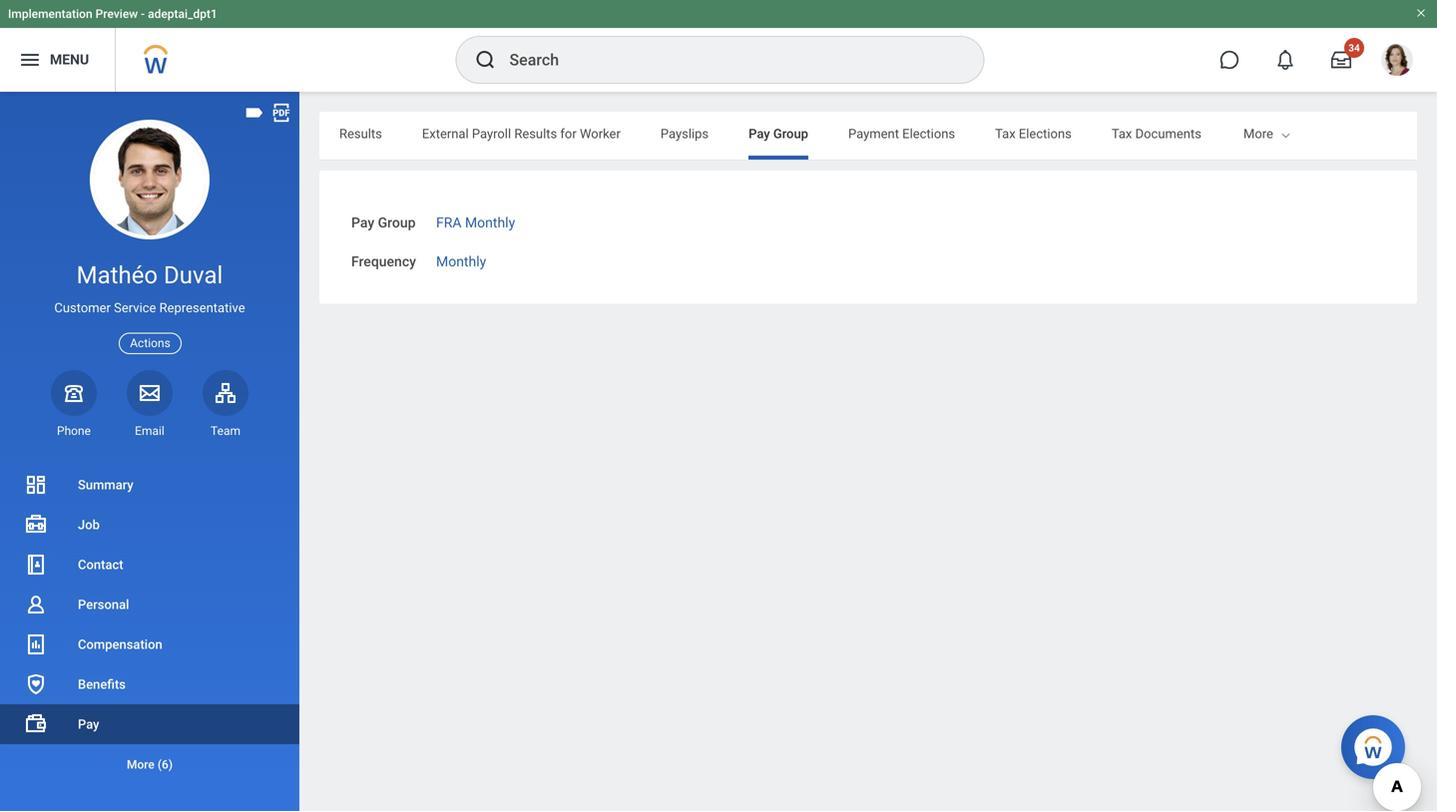 Task type: describe. For each thing, give the bounding box(es) containing it.
menu
[[50, 52, 89, 68]]

profile logan mcneil image
[[1382, 44, 1414, 80]]

tag image
[[244, 102, 266, 124]]

0 vertical spatial monthly
[[465, 215, 515, 231]]

pay image
[[24, 713, 48, 737]]

actions button
[[119, 333, 182, 354]]

benefits image
[[24, 673, 48, 697]]

team link
[[203, 370, 249, 439]]

tax for tax documents
[[1112, 126, 1133, 141]]

menu button
[[0, 28, 115, 92]]

navigation pane region
[[0, 92, 300, 812]]

withholding
[[1242, 126, 1311, 141]]

34
[[1349, 42, 1361, 54]]

phone
[[57, 424, 91, 438]]

more for more (6)
[[127, 758, 155, 772]]

service
[[114, 301, 156, 316]]

payment elections
[[849, 126, 956, 141]]

more (6) button
[[0, 753, 300, 777]]

elections for payment elections
[[903, 126, 956, 141]]

duval
[[164, 261, 223, 290]]

view printable version (pdf) image
[[271, 102, 293, 124]]

1 vertical spatial group
[[378, 215, 416, 231]]

withholding orders
[[1242, 126, 1352, 141]]

email button
[[127, 370, 173, 439]]

search image
[[474, 48, 498, 72]]

1 vertical spatial monthly
[[436, 253, 487, 270]]

payment
[[849, 126, 900, 141]]

for
[[561, 126, 577, 141]]

fra monthly link
[[436, 211, 515, 231]]

external
[[422, 126, 469, 141]]

compensation
[[78, 638, 162, 653]]

34 button
[[1320, 38, 1365, 82]]

1 results from the left
[[339, 126, 382, 141]]

pay link
[[0, 705, 300, 745]]

worker
[[580, 126, 621, 141]]

preview
[[96, 7, 138, 21]]

group inside tab list
[[774, 126, 809, 141]]

elections for tax elections
[[1019, 126, 1072, 141]]

email mathéo duval element
[[127, 423, 173, 439]]

1 vertical spatial pay
[[351, 215, 375, 231]]

orders
[[1314, 126, 1352, 141]]

payslips
[[661, 126, 709, 141]]

menu banner
[[0, 0, 1438, 92]]

justify image
[[18, 48, 42, 72]]

external payroll results for worker
[[422, 126, 621, 141]]

phone button
[[51, 370, 97, 439]]

list containing summary
[[0, 465, 300, 785]]

tax for tax elections
[[996, 126, 1016, 141]]

team
[[211, 424, 241, 438]]

personal
[[78, 598, 129, 613]]

phone mathéo duval element
[[51, 423, 97, 439]]



Task type: locate. For each thing, give the bounding box(es) containing it.
customer
[[54, 301, 111, 316]]

2 tax from the left
[[1112, 126, 1133, 141]]

mathéo
[[77, 261, 158, 290]]

team mathéo duval element
[[203, 423, 249, 439]]

pay inside the navigation pane region
[[78, 717, 99, 732]]

customer service representative
[[54, 301, 245, 316]]

monthly down the fra at the top of page
[[436, 253, 487, 270]]

1 horizontal spatial pay group
[[749, 126, 809, 141]]

representative
[[159, 301, 245, 316]]

pay group up frequency
[[351, 215, 416, 231]]

personal image
[[24, 593, 48, 617]]

monthly
[[465, 215, 515, 231], [436, 253, 487, 270]]

group
[[774, 126, 809, 141], [378, 215, 416, 231]]

close environment banner image
[[1416, 7, 1428, 19]]

tax
[[996, 126, 1016, 141], [1112, 126, 1133, 141]]

contact image
[[24, 553, 48, 577]]

1 vertical spatial pay group
[[351, 215, 416, 231]]

input
[[1392, 126, 1422, 141]]

(6)
[[158, 758, 173, 772]]

elections
[[903, 126, 956, 141], [1019, 126, 1072, 141]]

2 elections from the left
[[1019, 126, 1072, 141]]

group left payment
[[774, 126, 809, 141]]

pay inside tab list
[[749, 126, 770, 141]]

0 horizontal spatial results
[[339, 126, 382, 141]]

results left external at top left
[[339, 126, 382, 141]]

more left orders
[[1244, 126, 1274, 141]]

personal link
[[0, 585, 300, 625]]

-
[[141, 7, 145, 21]]

0 vertical spatial pay group
[[749, 126, 809, 141]]

view team image
[[214, 381, 238, 405]]

job image
[[24, 513, 48, 537]]

0 horizontal spatial tax
[[996, 126, 1016, 141]]

benefits
[[78, 677, 126, 692]]

job
[[78, 518, 100, 533]]

1 horizontal spatial pay
[[351, 215, 375, 231]]

pay down benefits
[[78, 717, 99, 732]]

actions
[[130, 337, 171, 351]]

1 horizontal spatial group
[[774, 126, 809, 141]]

0 horizontal spatial pay group
[[351, 215, 416, 231]]

0 vertical spatial pay
[[749, 126, 770, 141]]

1 horizontal spatial more
[[1244, 126, 1274, 141]]

1 tax from the left
[[996, 126, 1016, 141]]

email
[[135, 424, 165, 438]]

pay up frequency
[[351, 215, 375, 231]]

tax elections
[[996, 126, 1072, 141]]

0 horizontal spatial more
[[127, 758, 155, 772]]

1 elections from the left
[[903, 126, 956, 141]]

frequency
[[351, 253, 416, 270]]

summary image
[[24, 473, 48, 497]]

2 horizontal spatial pay
[[749, 126, 770, 141]]

inbox large image
[[1332, 50, 1352, 70]]

summary
[[78, 478, 134, 493]]

Search Workday  search field
[[510, 38, 943, 82]]

pay group
[[749, 126, 809, 141], [351, 215, 416, 231]]

results left for
[[515, 126, 557, 141]]

monthly right the fra at the top of page
[[465, 215, 515, 231]]

1 horizontal spatial results
[[515, 126, 557, 141]]

documents
[[1136, 126, 1202, 141]]

0 horizontal spatial elections
[[903, 126, 956, 141]]

fra
[[436, 215, 462, 231]]

pay right "payslips"
[[749, 126, 770, 141]]

fra monthly
[[436, 215, 515, 231]]

1 vertical spatial more
[[127, 758, 155, 772]]

pay group down the search workday search box
[[749, 126, 809, 141]]

more left (6)
[[127, 758, 155, 772]]

1 horizontal spatial tax
[[1112, 126, 1133, 141]]

contact
[[78, 558, 123, 573]]

compensation link
[[0, 625, 300, 665]]

compensation image
[[24, 633, 48, 657]]

group up frequency
[[378, 215, 416, 231]]

more inside dropdown button
[[127, 758, 155, 772]]

0 vertical spatial group
[[774, 126, 809, 141]]

2 vertical spatial pay
[[78, 717, 99, 732]]

notifications large image
[[1276, 50, 1296, 70]]

pay group inside tab list
[[749, 126, 809, 141]]

tab list
[[320, 112, 1422, 160]]

adeptai_dpt1
[[148, 7, 218, 21]]

monthly link
[[436, 249, 487, 270]]

tax documents
[[1112, 126, 1202, 141]]

more for more
[[1244, 126, 1274, 141]]

0 horizontal spatial group
[[378, 215, 416, 231]]

pay
[[749, 126, 770, 141], [351, 215, 375, 231], [78, 717, 99, 732]]

phone image
[[60, 381, 88, 405]]

mathéo duval
[[77, 261, 223, 290]]

summary link
[[0, 465, 300, 505]]

implementation
[[8, 7, 93, 21]]

implementation preview -   adeptai_dpt1
[[8, 7, 218, 21]]

2 results from the left
[[515, 126, 557, 141]]

benefits link
[[0, 665, 300, 705]]

more (6) button
[[0, 745, 300, 785]]

more (6)
[[127, 758, 173, 772]]

list
[[0, 465, 300, 785]]

payroll
[[472, 126, 511, 141]]

0 horizontal spatial pay
[[78, 717, 99, 732]]

more
[[1244, 126, 1274, 141], [127, 758, 155, 772]]

mail image
[[138, 381, 162, 405]]

1 horizontal spatial elections
[[1019, 126, 1072, 141]]

job link
[[0, 505, 300, 545]]

tab list containing results
[[320, 112, 1422, 160]]

contact link
[[0, 545, 300, 585]]

results
[[339, 126, 382, 141], [515, 126, 557, 141]]

0 vertical spatial more
[[1244, 126, 1274, 141]]



Task type: vqa. For each thing, say whether or not it's contained in the screenshot.
Summary icon
yes



